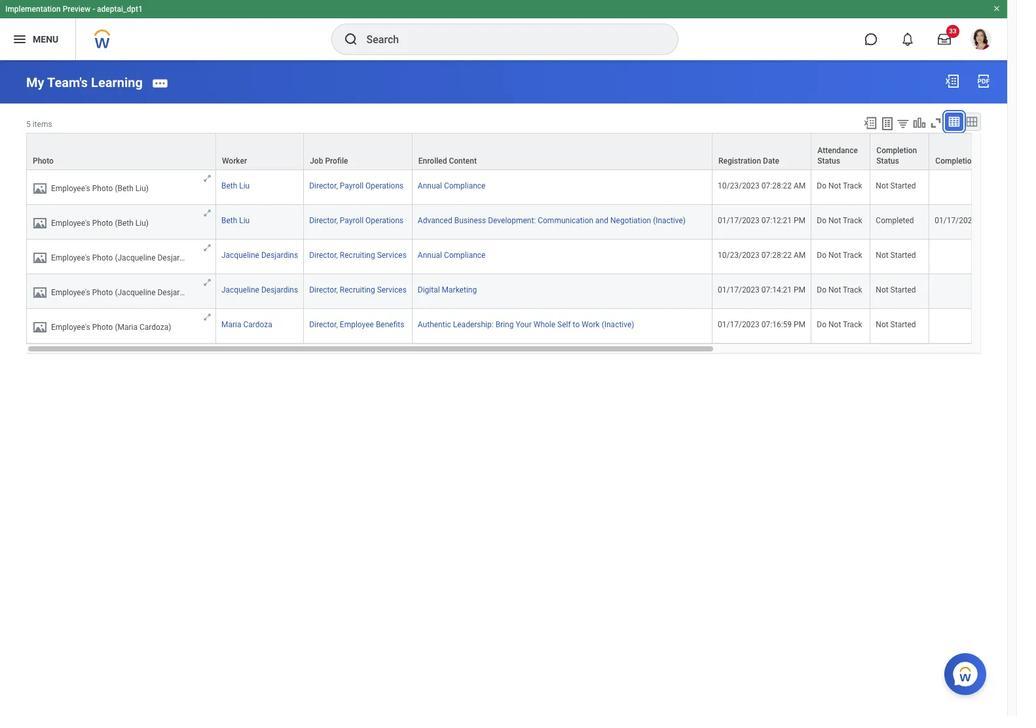 Task type: describe. For each thing, give the bounding box(es) containing it.
maria
[[221, 320, 241, 329]]

content
[[449, 156, 477, 166]]

2 row from the top
[[26, 170, 1018, 205]]

not started for 5th row from the bottom
[[876, 181, 916, 191]]

(jacqueline for annual compliance
[[115, 253, 156, 263]]

01/17/2023 07:14:21 pm
[[718, 286, 806, 295]]

benefits
[[376, 320, 405, 329]]

01/17/2023 07:12:21 pm
[[718, 216, 806, 225]]

bring
[[496, 320, 514, 329]]

compliance for director, recruiting services
[[444, 251, 486, 260]]

completion for date
[[936, 156, 977, 166]]

image image for fifth row
[[32, 285, 48, 301]]

07:12:21
[[762, 216, 792, 225]]

33
[[950, 28, 957, 35]]

beth for annual
[[221, 181, 237, 191]]

Search Workday  search field
[[367, 25, 651, 54]]

cell for fifth row
[[930, 274, 1018, 309]]

export to excel image
[[864, 116, 878, 130]]

5
[[26, 120, 31, 129]]

started for cell related to fifth row
[[891, 286, 916, 295]]

row containing attendance status
[[26, 133, 1018, 170]]

do not track for fifth row
[[817, 286, 863, 295]]

annual for services
[[418, 251, 442, 260]]

director, payroll operations for annual
[[309, 181, 404, 191]]

your
[[516, 320, 532, 329]]

learning
[[91, 75, 143, 90]]

image image for 5th row from the bottom
[[32, 181, 48, 196]]

not started for fifth row
[[876, 286, 916, 295]]

07:28:22 for director, recruiting services
[[762, 251, 792, 260]]

-
[[92, 5, 95, 14]]

director, for annual compliance director, recruiting services link
[[309, 251, 338, 260]]

01/17/2023 for 01/17/2023 07:12:21 pm
[[718, 216, 760, 225]]

3 row from the top
[[26, 205, 1018, 240]]

expand table image
[[966, 115, 979, 128]]

implementation preview -   adeptai_dpt1
[[5, 5, 143, 14]]

enrolled content
[[419, 156, 477, 166]]

close environment banner image
[[993, 5, 1001, 12]]

date for completion date
[[978, 156, 995, 166]]

completion date button
[[930, 134, 1018, 170]]

completion date
[[936, 156, 995, 166]]

director, employee benefits
[[309, 320, 405, 329]]

employee's for employee's photo (maria cardoza) cell
[[51, 323, 90, 332]]

director, payroll operations link for annual compliance
[[309, 181, 404, 191]]

services for digital
[[377, 286, 407, 295]]

notifications large image
[[902, 33, 915, 46]]

liu for annual compliance
[[239, 181, 250, 191]]

advanced
[[418, 216, 453, 225]]

01/17/2023 07:16:59 pm
[[718, 320, 806, 329]]

leadership:
[[453, 320, 494, 329]]

10/23/2023 for operations
[[718, 181, 760, 191]]

recruiting for annual compliance
[[340, 251, 375, 260]]

10/23/2023 07:28:22 am for director, payroll operations
[[718, 181, 806, 191]]

to
[[573, 320, 580, 329]]

export to worksheets image
[[880, 116, 896, 132]]

do for authentic leadership: bring your whole self to work (inactive) link
[[817, 320, 827, 329]]

my team's learning main content
[[0, 60, 1018, 366]]

2 employee's from the top
[[51, 219, 90, 228]]

beth liu for advanced
[[221, 216, 250, 225]]

10/23/2023 07:28:22 am for director, recruiting services
[[718, 251, 806, 260]]

07:14:21
[[762, 286, 792, 295]]

job profile
[[310, 156, 348, 166]]

01/17/2023 07:12:42 pm
[[935, 216, 1018, 225]]

employee's photo (beth liu) for advanced business development: communication and negotiation (inactive)
[[51, 219, 149, 228]]

view printable version (pdf) image
[[976, 73, 992, 89]]

annual compliance for services
[[418, 251, 486, 260]]

employee's photo (jacqueline desjardins) cell for annual compliance
[[26, 240, 216, 274]]

justify image
[[12, 31, 28, 47]]

4 row from the top
[[26, 240, 1018, 274]]

(maria
[[115, 323, 138, 332]]

communication
[[538, 216, 594, 225]]

photo button
[[27, 134, 216, 170]]

(beth for annual compliance
[[115, 184, 134, 193]]

payroll for advanced business development: communication and negotiation (inactive)
[[340, 216, 364, 225]]

enrolled
[[419, 156, 447, 166]]

marketing
[[442, 286, 477, 295]]

director, recruiting services for digital
[[309, 286, 407, 295]]

track for advanced business development: communication and negotiation (inactive) link at top
[[843, 216, 863, 225]]

registration date button
[[713, 134, 811, 170]]

1 horizontal spatial (inactive)
[[653, 216, 686, 225]]

image image for third row from the top of the 'my team's learning' main content
[[32, 215, 48, 231]]

desjardins for digital marketing
[[261, 286, 298, 295]]

employee
[[340, 320, 374, 329]]

authentic
[[418, 320, 451, 329]]

adeptai_dpt1
[[97, 5, 143, 14]]

date for registration date
[[763, 156, 780, 166]]

cell for row containing maria cardoza
[[930, 309, 1018, 344]]

track for digital marketing link
[[843, 286, 863, 295]]

compliance for director, payroll operations
[[444, 181, 486, 191]]

negotiation
[[611, 216, 651, 225]]

authentic leadership: bring your whole self to work (inactive) link
[[418, 318, 635, 329]]

director, recruiting services for annual
[[309, 251, 407, 260]]

started for cell corresponding to row containing maria cardoza
[[891, 320, 916, 329]]

maria cardoza
[[221, 320, 272, 329]]

director, for digital marketing director, recruiting services link
[[309, 286, 338, 295]]

recruiting for digital marketing
[[340, 286, 375, 295]]

profile
[[325, 156, 348, 166]]

attendance status button
[[812, 134, 870, 170]]

grow image for maria
[[202, 312, 212, 322]]

director, for director, payroll operations link for advanced business development: communication and negotiation (inactive)
[[309, 216, 338, 225]]

am for director, recruiting services
[[794, 251, 806, 260]]

director, employee benefits link
[[309, 320, 405, 329]]

do not track for third row from the top of the 'my team's learning' main content
[[817, 216, 863, 225]]

am for director, payroll operations
[[794, 181, 806, 191]]

business
[[455, 216, 486, 225]]

5 items
[[26, 120, 52, 129]]

director, payroll operations for advanced
[[309, 216, 404, 225]]

3 track from the top
[[843, 251, 863, 260]]

beth liu for annual
[[221, 181, 250, 191]]

search image
[[343, 31, 359, 47]]

status for attendance status
[[818, 156, 841, 166]]

1 vertical spatial (inactive)
[[602, 320, 635, 329]]

fullscreen image
[[929, 116, 944, 130]]

my team's learning
[[26, 75, 143, 90]]

01/17/2023 for 01/17/2023 07:16:59 pm
[[718, 320, 760, 329]]

not started for fourth row from the top
[[876, 251, 916, 260]]

expand/collapse chart image
[[913, 116, 927, 130]]

digital marketing
[[418, 286, 477, 295]]

image image for row containing maria cardoza
[[32, 320, 48, 335]]

toolbar inside 'my team's learning' main content
[[858, 113, 982, 133]]

job
[[310, 156, 323, 166]]

pm for 01/17/2023 07:16:59 pm
[[794, 320, 806, 329]]

beth liu link for advanced
[[221, 216, 250, 225]]

table image
[[948, 115, 961, 128]]



Task type: locate. For each thing, give the bounding box(es) containing it.
desjardins) for digital marketing
[[158, 288, 197, 297]]

2 (beth from the top
[[115, 219, 134, 228]]

1 compliance from the top
[[444, 181, 486, 191]]

work
[[582, 320, 600, 329]]

0 vertical spatial am
[[794, 181, 806, 191]]

0 vertical spatial annual compliance
[[418, 181, 486, 191]]

1 vertical spatial 07:28:22
[[762, 251, 792, 260]]

grow image for employee's photo (beth liu) cell related to annual compliance
[[202, 174, 212, 183]]

4 not started from the top
[[876, 320, 916, 329]]

operations for annual compliance
[[366, 181, 404, 191]]

2 annual from the top
[[418, 251, 442, 260]]

1 status from the left
[[818, 156, 841, 166]]

1 services from the top
[[377, 251, 407, 260]]

registration
[[719, 156, 762, 166]]

preview
[[63, 5, 91, 14]]

beth
[[221, 181, 237, 191], [221, 216, 237, 225]]

operations left advanced
[[366, 216, 404, 225]]

not started for row containing maria cardoza
[[876, 320, 916, 329]]

worker
[[222, 156, 247, 166]]

desjardins)
[[158, 253, 197, 263], [158, 288, 197, 297]]

job profile button
[[304, 134, 412, 170]]

1 vertical spatial completion
[[936, 156, 977, 166]]

toolbar
[[858, 113, 982, 133]]

1 10/23/2023 07:28:22 am from the top
[[718, 181, 806, 191]]

01/17/2023 left 07:12:21
[[718, 216, 760, 225]]

director,
[[309, 181, 338, 191], [309, 216, 338, 225], [309, 251, 338, 260], [309, 286, 338, 295], [309, 320, 338, 329]]

beth liu link
[[221, 181, 250, 191], [221, 216, 250, 225]]

2 beth liu from the top
[[221, 216, 250, 225]]

operations down job profile popup button
[[366, 181, 404, 191]]

development:
[[488, 216, 536, 225]]

1 vertical spatial beth liu link
[[221, 216, 250, 225]]

desjardins
[[261, 251, 298, 260], [261, 286, 298, 295]]

2 employee's photo (beth liu) from the top
[[51, 219, 149, 228]]

am down registration date popup button
[[794, 181, 806, 191]]

1 10/23/2023 from the top
[[718, 181, 760, 191]]

cardoza
[[243, 320, 272, 329]]

3 not started from the top
[[876, 286, 916, 295]]

implementation
[[5, 5, 61, 14]]

2 desjardins from the top
[[261, 286, 298, 295]]

jacqueline desjardins link for digital
[[221, 286, 298, 295]]

10/23/2023
[[718, 181, 760, 191], [718, 251, 760, 260]]

1 vertical spatial operations
[[366, 216, 404, 225]]

2 do from the top
[[817, 216, 827, 225]]

1 vertical spatial director, recruiting services
[[309, 286, 407, 295]]

2 not started from the top
[[876, 251, 916, 260]]

01/17/2023
[[718, 216, 760, 225], [935, 216, 977, 225], [718, 286, 760, 295], [718, 320, 760, 329]]

image image
[[32, 181, 48, 196], [32, 215, 48, 231], [32, 250, 48, 266], [32, 285, 48, 301], [32, 320, 48, 335]]

completed
[[876, 216, 914, 225]]

10/23/2023 for services
[[718, 251, 760, 260]]

digital
[[418, 286, 440, 295]]

jacqueline for digital
[[221, 286, 259, 295]]

completion status
[[877, 146, 918, 166]]

1 vertical spatial beth liu
[[221, 216, 250, 225]]

0 horizontal spatial (inactive)
[[602, 320, 635, 329]]

2 liu from the top
[[239, 216, 250, 225]]

1 not started from the top
[[876, 181, 916, 191]]

2 employee's photo (jacqueline desjardins) from the top
[[51, 288, 197, 297]]

01/17/2023 left the 07:16:59
[[718, 320, 760, 329]]

grow image inside employee's photo (jacqueline desjardins) "cell"
[[202, 278, 212, 288]]

employee's photo (maria cardoza) cell
[[26, 309, 216, 344]]

cell
[[930, 170, 1018, 205], [930, 240, 1018, 274], [930, 274, 1018, 309], [930, 309, 1018, 344]]

employee's photo (beth liu) for annual compliance
[[51, 184, 149, 193]]

0 vertical spatial jacqueline desjardins
[[221, 251, 298, 260]]

photo
[[33, 156, 54, 166], [92, 184, 113, 193], [92, 219, 113, 228], [92, 253, 113, 263], [92, 288, 113, 297], [92, 323, 113, 332]]

1 vertical spatial 10/23/2023
[[718, 251, 760, 260]]

2 date from the left
[[978, 156, 995, 166]]

0 vertical spatial director, recruiting services link
[[309, 251, 407, 260]]

profile logan mcneil image
[[971, 29, 992, 52]]

pm right 07:12:21
[[794, 216, 806, 225]]

1 vertical spatial compliance
[[444, 251, 486, 260]]

2 started from the top
[[891, 251, 916, 260]]

do for advanced business development: communication and negotiation (inactive) link at top
[[817, 216, 827, 225]]

annual compliance for operations
[[418, 181, 486, 191]]

annual for operations
[[418, 181, 442, 191]]

1 vertical spatial recruiting
[[340, 286, 375, 295]]

1 director, payroll operations link from the top
[[309, 181, 404, 191]]

menu
[[33, 34, 58, 44]]

1 desjardins from the top
[[261, 251, 298, 260]]

digital marketing link
[[418, 283, 477, 295]]

07:16:59
[[762, 320, 792, 329]]

1 vertical spatial (jacqueline
[[115, 288, 156, 297]]

1 grow image from the top
[[202, 278, 212, 288]]

3 do from the top
[[817, 251, 827, 260]]

director, payroll operations link for advanced business development: communication and negotiation (inactive)
[[309, 216, 404, 225]]

employee's photo (beth liu) cell
[[26, 170, 216, 205], [26, 205, 216, 240]]

2 grow image from the top
[[202, 208, 212, 218]]

10/23/2023 07:28:22 am
[[718, 181, 806, 191], [718, 251, 806, 260]]

compliance down business
[[444, 251, 486, 260]]

and
[[596, 216, 609, 225]]

1 vertical spatial annual compliance
[[418, 251, 486, 260]]

0 vertical spatial grow image
[[202, 174, 212, 183]]

2 beth liu link from the top
[[221, 216, 250, 225]]

1 jacqueline desjardins link from the top
[[221, 251, 298, 260]]

annual compliance link down enrolled content
[[418, 179, 486, 191]]

operations
[[366, 181, 404, 191], [366, 216, 404, 225]]

3 cell from the top
[[930, 274, 1018, 309]]

0 vertical spatial annual
[[418, 181, 442, 191]]

annual compliance up digital marketing link
[[418, 251, 486, 260]]

2 am from the top
[[794, 251, 806, 260]]

1 operations from the top
[[366, 181, 404, 191]]

5 row from the top
[[26, 274, 1018, 309]]

1 (beth from the top
[[115, 184, 134, 193]]

2 jacqueline desjardins from the top
[[221, 286, 298, 295]]

(inactive)
[[653, 216, 686, 225], [602, 320, 635, 329]]

registration date
[[719, 156, 780, 166]]

1 vertical spatial employee's photo (jacqueline desjardins)
[[51, 288, 197, 297]]

date
[[763, 156, 780, 166], [978, 156, 995, 166]]

2 cell from the top
[[930, 240, 1018, 274]]

2 jacqueline desjardins link from the top
[[221, 286, 298, 295]]

2 liu) from the top
[[136, 219, 149, 228]]

status inside attendance status
[[818, 156, 841, 166]]

0 vertical spatial desjardins)
[[158, 253, 197, 263]]

2 annual compliance link from the top
[[418, 248, 486, 260]]

completion down select to filter grid data image
[[877, 146, 918, 155]]

menu button
[[0, 18, 76, 60]]

pm right "07:14:21"
[[794, 286, 806, 295]]

1 recruiting from the top
[[340, 251, 375, 260]]

track
[[843, 181, 863, 191], [843, 216, 863, 225], [843, 251, 863, 260], [843, 286, 863, 295], [843, 320, 863, 329]]

3 started from the top
[[891, 286, 916, 295]]

pm for 01/17/2023 07:14:21 pm
[[794, 286, 806, 295]]

1 vertical spatial liu
[[239, 216, 250, 225]]

jacqueline
[[221, 251, 259, 260], [221, 286, 259, 295]]

07:28:22 up 07:12:21
[[762, 181, 792, 191]]

10/23/2023 07:28:22 am up 01/17/2023 07:14:21 pm at the top of page
[[718, 251, 806, 260]]

0 horizontal spatial status
[[818, 156, 841, 166]]

07:12:42
[[979, 216, 1009, 225]]

0 vertical spatial 10/23/2023
[[718, 181, 760, 191]]

export to excel image
[[945, 73, 961, 89]]

4 cell from the top
[[930, 309, 1018, 344]]

07:28:22
[[762, 181, 792, 191], [762, 251, 792, 260]]

1 do from the top
[[817, 181, 827, 191]]

advanced business development: communication and negotiation (inactive) link
[[418, 213, 686, 225]]

do not track
[[817, 181, 863, 191], [817, 216, 863, 225], [817, 251, 863, 260], [817, 286, 863, 295], [817, 320, 863, 329]]

photo inside popup button
[[33, 156, 54, 166]]

1 employee's from the top
[[51, 184, 90, 193]]

2 compliance from the top
[[444, 251, 486, 260]]

1 image image from the top
[[32, 181, 48, 196]]

liu for advanced business development: communication and negotiation (inactive)
[[239, 216, 250, 225]]

0 vertical spatial 07:28:22
[[762, 181, 792, 191]]

(beth for advanced business development: communication and negotiation (inactive)
[[115, 219, 134, 228]]

0 vertical spatial beth liu link
[[221, 181, 250, 191]]

compliance down content
[[444, 181, 486, 191]]

employee's for employee's photo (jacqueline desjardins) "cell" for digital marketing
[[51, 288, 90, 297]]

liu) for advanced business development: communication and negotiation (inactive)
[[136, 219, 149, 228]]

1 vertical spatial director, recruiting services link
[[309, 286, 407, 295]]

status for completion status
[[877, 156, 900, 166]]

director, for annual compliance's director, payroll operations link
[[309, 181, 338, 191]]

1 vertical spatial annual compliance link
[[418, 248, 486, 260]]

01/17/2023 left "07:14:21"
[[718, 286, 760, 295]]

0 vertical spatial director, payroll operations link
[[309, 181, 404, 191]]

0 vertical spatial grow image
[[202, 278, 212, 288]]

pm right the 07:16:59
[[794, 320, 806, 329]]

annual down enrolled
[[418, 181, 442, 191]]

cell for fourth row from the top
[[930, 240, 1018, 274]]

1 director, from the top
[[309, 181, 338, 191]]

0 horizontal spatial completion
[[877, 146, 918, 155]]

annual compliance down enrolled content
[[418, 181, 486, 191]]

1 vertical spatial payroll
[[340, 216, 364, 225]]

0 vertical spatial beth liu
[[221, 181, 250, 191]]

image image inside employee's photo (maria cardoza) cell
[[32, 320, 48, 335]]

director, recruiting services link for digital marketing
[[309, 286, 407, 295]]

employee's photo (jacqueline desjardins) for digital marketing
[[51, 288, 197, 297]]

annual compliance link for director, recruiting services
[[418, 248, 486, 260]]

worker button
[[216, 134, 304, 170]]

1 beth from the top
[[221, 181, 237, 191]]

1 vertical spatial director, payroll operations link
[[309, 216, 404, 225]]

completion
[[877, 146, 918, 155], [936, 156, 977, 166]]

services
[[377, 251, 407, 260], [377, 286, 407, 295]]

status down export to worksheets icon
[[877, 156, 900, 166]]

5 director, from the top
[[309, 320, 338, 329]]

liu)
[[136, 184, 149, 193], [136, 219, 149, 228]]

maria cardoza link
[[221, 320, 272, 329]]

0 vertical spatial payroll
[[340, 181, 364, 191]]

1 director, recruiting services from the top
[[309, 251, 407, 260]]

select to filter grid data image
[[896, 116, 911, 130]]

status inside completion status
[[877, 156, 900, 166]]

annual compliance
[[418, 181, 486, 191], [418, 251, 486, 260]]

status down attendance
[[818, 156, 841, 166]]

started
[[891, 181, 916, 191], [891, 251, 916, 260], [891, 286, 916, 295], [891, 320, 916, 329]]

whole
[[534, 320, 556, 329]]

4 started from the top
[[891, 320, 916, 329]]

0 vertical spatial desjardins
[[261, 251, 298, 260]]

1 vertical spatial jacqueline
[[221, 286, 259, 295]]

employee's for employee's photo (jacqueline desjardins) "cell" related to annual compliance
[[51, 253, 90, 263]]

completion inside popup button
[[877, 146, 918, 155]]

date down the expand table image
[[978, 156, 995, 166]]

(jacqueline
[[115, 253, 156, 263], [115, 288, 156, 297]]

1 jacqueline desjardins from the top
[[221, 251, 298, 260]]

beth liu link for annual
[[221, 181, 250, 191]]

image image for fourth row from the top
[[32, 250, 48, 266]]

annual compliance link up digital marketing link
[[418, 248, 486, 260]]

payroll
[[340, 181, 364, 191], [340, 216, 364, 225]]

1 employee's photo (beth liu) cell from the top
[[26, 170, 216, 205]]

annual
[[418, 181, 442, 191], [418, 251, 442, 260]]

5 do from the top
[[817, 320, 827, 329]]

0 vertical spatial (beth
[[115, 184, 134, 193]]

5 image image from the top
[[32, 320, 48, 335]]

completion down table icon
[[936, 156, 977, 166]]

1 am from the top
[[794, 181, 806, 191]]

1 desjardins) from the top
[[158, 253, 197, 263]]

employee's inside cell
[[51, 323, 90, 332]]

jacqueline for annual
[[221, 251, 259, 260]]

attendance status
[[818, 146, 858, 166]]

track for authentic leadership: bring your whole self to work (inactive) link
[[843, 320, 863, 329]]

employee's photo (beth liu)
[[51, 184, 149, 193], [51, 219, 149, 228]]

started for cell corresponding to fourth row from the top
[[891, 251, 916, 260]]

date right the registration
[[763, 156, 780, 166]]

1 vertical spatial desjardins)
[[158, 288, 197, 297]]

1 liu from the top
[[239, 181, 250, 191]]

0 vertical spatial 10/23/2023 07:28:22 am
[[718, 181, 806, 191]]

self
[[558, 320, 571, 329]]

2 director, payroll operations link from the top
[[309, 216, 404, 225]]

grow image inside employee's photo (jacqueline desjardins) "cell"
[[202, 243, 212, 253]]

0 vertical spatial jacqueline
[[221, 251, 259, 260]]

am down 01/17/2023 07:12:21 pm at the right of the page
[[794, 251, 806, 260]]

employee's photo (jacqueline desjardins) cell
[[26, 240, 216, 274], [26, 274, 216, 309]]

1 annual compliance link from the top
[[418, 179, 486, 191]]

employee's
[[51, 184, 90, 193], [51, 219, 90, 228], [51, 253, 90, 263], [51, 288, 90, 297], [51, 323, 90, 332]]

pm for 01/17/2023 07:12:42 pm
[[1011, 216, 1018, 225]]

1 vertical spatial employee's photo (beth liu)
[[51, 219, 149, 228]]

0 vertical spatial (jacqueline
[[115, 253, 156, 263]]

pm for 01/17/2023 07:12:21 pm
[[794, 216, 806, 225]]

4 track from the top
[[843, 286, 863, 295]]

0 vertical spatial recruiting
[[340, 251, 375, 260]]

0 vertical spatial liu
[[239, 181, 250, 191]]

grow image for employee's photo (beth liu) cell associated with advanced business development: communication and negotiation (inactive)
[[202, 208, 212, 218]]

menu banner
[[0, 0, 1008, 60]]

services for annual
[[377, 251, 407, 260]]

2 track from the top
[[843, 216, 863, 225]]

3 image image from the top
[[32, 250, 48, 266]]

1 director, payroll operations from the top
[[309, 181, 404, 191]]

annual up digital
[[418, 251, 442, 260]]

cardoza)
[[140, 323, 171, 332]]

1 jacqueline from the top
[[221, 251, 259, 260]]

0 vertical spatial employee's photo (beth liu)
[[51, 184, 149, 193]]

1 payroll from the top
[[340, 181, 364, 191]]

2 employee's photo (jacqueline desjardins) cell from the top
[[26, 274, 216, 309]]

1 horizontal spatial status
[[877, 156, 900, 166]]

1 vertical spatial annual
[[418, 251, 442, 260]]

(inactive) right the negotiation
[[653, 216, 686, 225]]

not
[[829, 181, 842, 191], [876, 181, 889, 191], [829, 216, 842, 225], [829, 251, 842, 260], [876, 251, 889, 260], [829, 286, 842, 295], [876, 286, 889, 295], [829, 320, 842, 329], [876, 320, 889, 329]]

1 horizontal spatial completion
[[936, 156, 977, 166]]

0 vertical spatial beth
[[221, 181, 237, 191]]

1 vertical spatial (beth
[[115, 219, 134, 228]]

do for digital marketing link
[[817, 286, 827, 295]]

do not track for row containing maria cardoza
[[817, 320, 863, 329]]

pm
[[794, 216, 806, 225], [1011, 216, 1018, 225], [794, 286, 806, 295], [794, 320, 806, 329]]

2 annual compliance from the top
[[418, 251, 486, 260]]

4 do not track from the top
[[817, 286, 863, 295]]

10/23/2023 07:28:22 am down registration date on the right
[[718, 181, 806, 191]]

0 vertical spatial completion
[[877, 146, 918, 155]]

2 10/23/2023 07:28:22 am from the top
[[718, 251, 806, 260]]

0 vertical spatial employee's photo (jacqueline desjardins)
[[51, 253, 197, 263]]

1 track from the top
[[843, 181, 863, 191]]

desjardins for annual compliance
[[261, 251, 298, 260]]

grow image
[[202, 278, 212, 288], [202, 312, 212, 322]]

2 image image from the top
[[32, 215, 48, 231]]

1 vertical spatial director, payroll operations
[[309, 216, 404, 225]]

1 vertical spatial jacqueline desjardins link
[[221, 286, 298, 295]]

07:28:22 down 07:12:21
[[762, 251, 792, 260]]

pm right "07:12:42"
[[1011, 216, 1018, 225]]

07:28:22 for director, payroll operations
[[762, 181, 792, 191]]

not started
[[876, 181, 916, 191], [876, 251, 916, 260], [876, 286, 916, 295], [876, 320, 916, 329]]

employee's photo (jacqueline desjardins)
[[51, 253, 197, 263], [51, 288, 197, 297]]

4 employee's from the top
[[51, 288, 90, 297]]

1 date from the left
[[763, 156, 780, 166]]

10/23/2023 up 01/17/2023 07:14:21 pm at the top of page
[[718, 251, 760, 260]]

01/17/2023 left "07:12:42"
[[935, 216, 977, 225]]

6 row from the top
[[26, 309, 1018, 344]]

director, recruiting services link for annual compliance
[[309, 251, 407, 260]]

1 employee's photo (jacqueline desjardins) cell from the top
[[26, 240, 216, 274]]

beth liu
[[221, 181, 250, 191], [221, 216, 250, 225]]

5 do not track from the top
[[817, 320, 863, 329]]

0 vertical spatial (inactive)
[[653, 216, 686, 225]]

1 vertical spatial grow image
[[202, 312, 212, 322]]

1 started from the top
[[891, 181, 916, 191]]

employee's photo (beth liu) cell for annual compliance
[[26, 170, 216, 205]]

1 horizontal spatial date
[[978, 156, 995, 166]]

do
[[817, 181, 827, 191], [817, 216, 827, 225], [817, 251, 827, 260], [817, 286, 827, 295], [817, 320, 827, 329]]

recruiting
[[340, 251, 375, 260], [340, 286, 375, 295]]

employee's photo (maria cardoza)
[[51, 323, 171, 332]]

2 do not track from the top
[[817, 216, 863, 225]]

1 (jacqueline from the top
[[115, 253, 156, 263]]

1 07:28:22 from the top
[[762, 181, 792, 191]]

completion for status
[[877, 146, 918, 155]]

1 row from the top
[[26, 133, 1018, 170]]

started for cell related to 5th row from the bottom
[[891, 181, 916, 191]]

1 director, recruiting services link from the top
[[309, 251, 407, 260]]

(inactive) right work
[[602, 320, 635, 329]]

desjardins) for annual compliance
[[158, 253, 197, 263]]

jacqueline desjardins for annual
[[221, 251, 298, 260]]

1 cell from the top
[[930, 170, 1018, 205]]

1 beth liu link from the top
[[221, 181, 250, 191]]

0 vertical spatial annual compliance link
[[418, 179, 486, 191]]

employee's photo (jacqueline desjardins) cell for digital marketing
[[26, 274, 216, 309]]

director, for the director, employee benefits link
[[309, 320, 338, 329]]

completion status button
[[871, 134, 929, 170]]

4 image image from the top
[[32, 285, 48, 301]]

payroll for annual compliance
[[340, 181, 364, 191]]

2 director, recruiting services link from the top
[[309, 286, 407, 295]]

jacqueline desjardins
[[221, 251, 298, 260], [221, 286, 298, 295]]

attendance
[[818, 146, 858, 155]]

1 employee's photo (jacqueline desjardins) from the top
[[51, 253, 197, 263]]

0 vertical spatial liu)
[[136, 184, 149, 193]]

operations for advanced business development: communication and negotiation (inactive)
[[366, 216, 404, 225]]

my
[[26, 75, 44, 90]]

do not track for 5th row from the bottom
[[817, 181, 863, 191]]

director, payroll operations link
[[309, 181, 404, 191], [309, 216, 404, 225]]

advanced business development: communication and negotiation (inactive)
[[418, 216, 686, 225]]

1 vertical spatial am
[[794, 251, 806, 260]]

annual compliance link for director, payroll operations
[[418, 179, 486, 191]]

grow image for jacqueline
[[202, 278, 212, 288]]

grow image inside employee's photo (maria cardoza) cell
[[202, 312, 212, 322]]

1 vertical spatial liu)
[[136, 219, 149, 228]]

0 vertical spatial director, payroll operations
[[309, 181, 404, 191]]

2 employee's photo (beth liu) cell from the top
[[26, 205, 216, 240]]

inbox large image
[[938, 33, 951, 46]]

2 payroll from the top
[[340, 216, 364, 225]]

1 annual from the top
[[418, 181, 442, 191]]

0 vertical spatial operations
[[366, 181, 404, 191]]

0 vertical spatial jacqueline desjardins link
[[221, 251, 298, 260]]

3 director, from the top
[[309, 251, 338, 260]]

beth for advanced
[[221, 216, 237, 225]]

employee's photo (jacqueline desjardins) for annual compliance
[[51, 253, 197, 263]]

completion inside popup button
[[936, 156, 977, 166]]

10/23/2023 down the registration
[[718, 181, 760, 191]]

5 track from the top
[[843, 320, 863, 329]]

items
[[33, 120, 52, 129]]

grow image for employee's photo (jacqueline desjardins) "cell" related to annual compliance
[[202, 243, 212, 253]]

1 employee's photo (beth liu) from the top
[[51, 184, 149, 193]]

authentic leadership: bring your whole self to work (inactive)
[[418, 320, 635, 329]]

row containing maria cardoza
[[26, 309, 1018, 344]]

1 vertical spatial jacqueline desjardins
[[221, 286, 298, 295]]

1 vertical spatial desjardins
[[261, 286, 298, 295]]

0 vertical spatial director, recruiting services
[[309, 251, 407, 260]]

5 employee's from the top
[[51, 323, 90, 332]]

33 button
[[930, 25, 960, 54]]

team's
[[47, 75, 88, 90]]

2 director, from the top
[[309, 216, 338, 225]]

jacqueline desjardins link for annual
[[221, 251, 298, 260]]

photo inside cell
[[92, 323, 113, 332]]

0 vertical spatial compliance
[[444, 181, 486, 191]]

jacqueline desjardins for digital
[[221, 286, 298, 295]]

1 vertical spatial 10/23/2023 07:28:22 am
[[718, 251, 806, 260]]

1 vertical spatial grow image
[[202, 208, 212, 218]]

compliance
[[444, 181, 486, 191], [444, 251, 486, 260]]

2 (jacqueline from the top
[[115, 288, 156, 297]]

row
[[26, 133, 1018, 170], [26, 170, 1018, 205], [26, 205, 1018, 240], [26, 240, 1018, 274], [26, 274, 1018, 309], [26, 309, 1018, 344]]

my team's learning element
[[26, 75, 143, 90]]

enrolled content button
[[413, 134, 712, 170]]

0 vertical spatial services
[[377, 251, 407, 260]]

annual compliance link
[[418, 179, 486, 191], [418, 248, 486, 260]]

01/17/2023 for 01/17/2023 07:12:42 pm
[[935, 216, 977, 225]]

grow image
[[202, 174, 212, 183], [202, 208, 212, 218], [202, 243, 212, 253]]

1 vertical spatial services
[[377, 286, 407, 295]]

2 vertical spatial grow image
[[202, 243, 212, 253]]

2 grow image from the top
[[202, 312, 212, 322]]

1 vertical spatial beth
[[221, 216, 237, 225]]

2 director, payroll operations from the top
[[309, 216, 404, 225]]

4 director, from the top
[[309, 286, 338, 295]]

0 horizontal spatial date
[[763, 156, 780, 166]]

cell for 5th row from the bottom
[[930, 170, 1018, 205]]

do not track for fourth row from the top
[[817, 251, 863, 260]]



Task type: vqa. For each thing, say whether or not it's contained in the screenshot.
endpoints image
no



